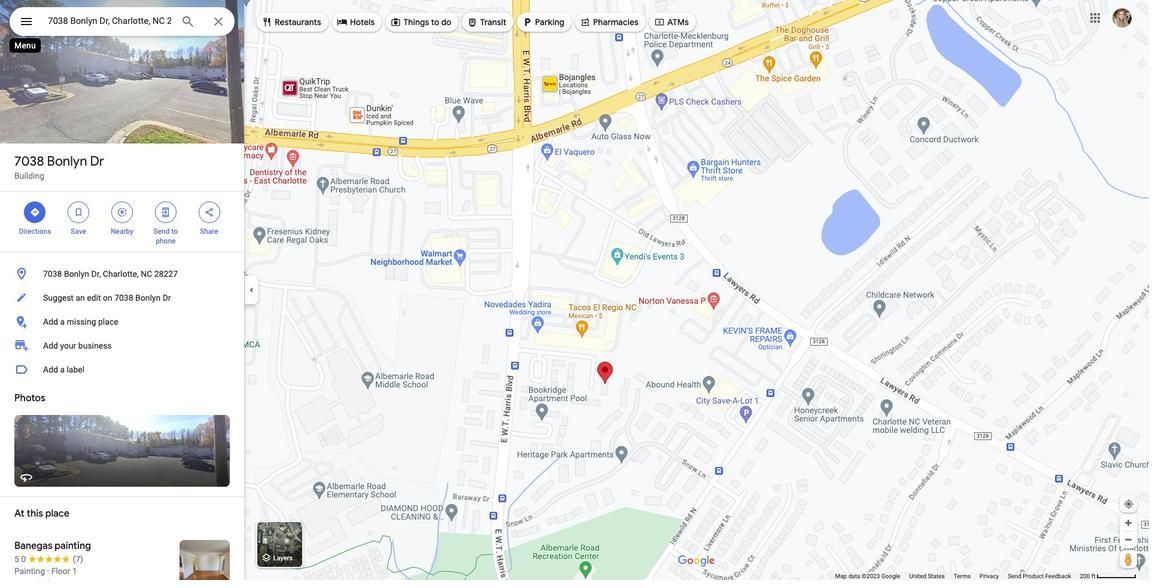 Task type: vqa. For each thing, say whether or not it's contained in the screenshot.
rainforest
no



Task type: describe. For each thing, give the bounding box(es) containing it.

[[160, 206, 171, 219]]

google
[[881, 573, 900, 580]]


[[467, 15, 478, 28]]

send to phone
[[154, 227, 178, 245]]

dr,
[[91, 269, 101, 279]]

show street view coverage image
[[1120, 551, 1137, 569]]

suggest an edit on 7038 bonlyn dr button
[[0, 286, 244, 310]]

atms
[[667, 17, 689, 28]]

suggest
[[43, 293, 74, 303]]

add your business
[[43, 341, 112, 351]]

privacy
[[980, 573, 999, 580]]

google maps element
[[0, 0, 1149, 580]]

add a label
[[43, 365, 84, 375]]

a for label
[[60, 365, 65, 375]]

1
[[72, 567, 77, 576]]

 atms
[[654, 15, 689, 28]]

floor
[[51, 567, 70, 576]]

share
[[200, 227, 218, 236]]

data
[[848, 573, 860, 580]]

 pharmacies
[[580, 15, 638, 28]]


[[580, 15, 591, 28]]

send product feedback
[[1008, 573, 1071, 580]]

(7)
[[73, 555, 83, 564]]

28227
[[154, 269, 178, 279]]

save
[[71, 227, 86, 236]]

layers
[[273, 555, 293, 563]]

add for add a label
[[43, 365, 58, 375]]

·
[[47, 567, 49, 576]]

parking
[[535, 17, 564, 28]]

an
[[76, 293, 85, 303]]

200 ft button
[[1080, 573, 1136, 580]]

5.0
[[14, 555, 26, 564]]

collapse side panel image
[[245, 284, 258, 297]]

suggest an edit on 7038 bonlyn dr
[[43, 293, 171, 303]]


[[654, 15, 665, 28]]

send for send product feedback
[[1008, 573, 1021, 580]]

at
[[14, 508, 24, 520]]

painting · floor 1
[[14, 567, 77, 576]]

dr inside 7038 bonlyn dr building
[[90, 153, 104, 170]]

2 vertical spatial 7038
[[114, 293, 133, 303]]

bonlyn for dr
[[47, 153, 87, 170]]

add for add a missing place
[[43, 317, 58, 327]]

7038 for dr
[[14, 153, 44, 170]]


[[204, 206, 215, 219]]

7038 bonlyn dr main content
[[0, 0, 244, 580]]

painting
[[55, 540, 91, 552]]

at this place
[[14, 508, 69, 520]]

7038 Bonlyn Dr, Charlotte, NC 28227 field
[[10, 7, 235, 36]]

states
[[928, 573, 945, 580]]

feedback
[[1045, 573, 1071, 580]]

200
[[1080, 573, 1090, 580]]

add for add your business
[[43, 341, 58, 351]]

united states
[[909, 573, 945, 580]]

this
[[27, 508, 43, 520]]

terms
[[954, 573, 971, 580]]

show your location image
[[1123, 499, 1134, 510]]


[[337, 15, 348, 28]]

none field inside 7038 bonlyn dr, charlotte, nc 28227 field
[[48, 14, 171, 28]]

do
[[441, 17, 451, 28]]

directions
[[19, 227, 51, 236]]

7038 for dr,
[[43, 269, 62, 279]]

your
[[60, 341, 76, 351]]



Task type: locate. For each thing, give the bounding box(es) containing it.
send for send to phone
[[154, 227, 170, 236]]

 things to do
[[390, 15, 451, 28]]

1 vertical spatial to
[[171, 227, 178, 236]]

2 a from the top
[[60, 365, 65, 375]]

footer
[[835, 573, 1080, 580]]

1 vertical spatial bonlyn
[[64, 269, 89, 279]]

None field
[[48, 14, 171, 28]]

hotels
[[350, 17, 375, 28]]

7038 bonlyn dr, charlotte, nc 28227 button
[[0, 262, 244, 286]]

1 horizontal spatial place
[[98, 317, 118, 327]]

charlotte,
[[103, 269, 139, 279]]

7038 inside 7038 bonlyn dr building
[[14, 153, 44, 170]]

0 horizontal spatial send
[[154, 227, 170, 236]]

map
[[835, 573, 847, 580]]

7038 up building at the left top of the page
[[14, 153, 44, 170]]


[[73, 206, 84, 219]]

send left product
[[1008, 573, 1021, 580]]

painting
[[14, 567, 45, 576]]

7038 bonlyn dr, charlotte, nc 28227
[[43, 269, 178, 279]]

a
[[60, 317, 65, 327], [60, 365, 65, 375]]

0 vertical spatial bonlyn
[[47, 153, 87, 170]]

send inside send to phone
[[154, 227, 170, 236]]

0 vertical spatial 7038
[[14, 153, 44, 170]]

3 add from the top
[[43, 365, 58, 375]]

1 vertical spatial a
[[60, 365, 65, 375]]

0 vertical spatial to
[[431, 17, 439, 28]]

0 vertical spatial a
[[60, 317, 65, 327]]

bonlyn down nc
[[135, 293, 161, 303]]

©2023
[[862, 573, 880, 580]]

ft
[[1091, 573, 1095, 580]]

to inside  things to do
[[431, 17, 439, 28]]

0 horizontal spatial to
[[171, 227, 178, 236]]

2 add from the top
[[43, 341, 58, 351]]

banegas
[[14, 540, 52, 552]]

1 horizontal spatial dr
[[163, 293, 171, 303]]

pharmacies
[[593, 17, 638, 28]]

add down suggest at the bottom left of page
[[43, 317, 58, 327]]

zoom in image
[[1124, 519, 1133, 528]]

bonlyn for dr,
[[64, 269, 89, 279]]

edit
[[87, 293, 101, 303]]

1 vertical spatial dr
[[163, 293, 171, 303]]

things
[[403, 17, 429, 28]]


[[390, 15, 401, 28]]

 button
[[10, 7, 43, 38]]

 hotels
[[337, 15, 375, 28]]

1 vertical spatial send
[[1008, 573, 1021, 580]]

zoom out image
[[1124, 536, 1133, 545]]

1 add from the top
[[43, 317, 58, 327]]

0 horizontal spatial place
[[45, 508, 69, 520]]

add your business link
[[0, 334, 244, 358]]

to
[[431, 17, 439, 28], [171, 227, 178, 236]]

footer containing map data ©2023 google
[[835, 573, 1080, 580]]

send product feedback button
[[1008, 573, 1071, 580]]

nearby
[[111, 227, 133, 236]]

send inside 'button'
[[1008, 573, 1021, 580]]

 transit
[[467, 15, 506, 28]]

product
[[1023, 573, 1044, 580]]

add left your
[[43, 341, 58, 351]]

missing
[[67, 317, 96, 327]]

footer inside the google maps element
[[835, 573, 1080, 580]]

1 vertical spatial place
[[45, 508, 69, 520]]

dr inside button
[[163, 293, 171, 303]]

 search field
[[10, 7, 235, 38]]

bonlyn inside 7038 bonlyn dr building
[[47, 153, 87, 170]]

0 vertical spatial dr
[[90, 153, 104, 170]]

to up phone
[[171, 227, 178, 236]]

1 horizontal spatial send
[[1008, 573, 1021, 580]]

0 horizontal spatial dr
[[90, 153, 104, 170]]

restaurants
[[275, 17, 321, 28]]

0 vertical spatial send
[[154, 227, 170, 236]]

add a missing place
[[43, 317, 118, 327]]

photos
[[14, 393, 45, 405]]

actions for 7038 bonlyn dr region
[[0, 192, 244, 252]]

united states button
[[909, 573, 945, 580]]

add a missing place button
[[0, 310, 244, 334]]

2 vertical spatial add
[[43, 365, 58, 375]]

on
[[103, 293, 112, 303]]

bonlyn left dr,
[[64, 269, 89, 279]]

7038 right on
[[114, 293, 133, 303]]

bonlyn up 
[[47, 153, 87, 170]]

a for missing
[[60, 317, 65, 327]]

7038
[[14, 153, 44, 170], [43, 269, 62, 279], [114, 293, 133, 303]]

1 a from the top
[[60, 317, 65, 327]]

 restaurants
[[262, 15, 321, 28]]

label
[[67, 365, 84, 375]]

to left 'do'
[[431, 17, 439, 28]]

200 ft
[[1080, 573, 1095, 580]]

place down on
[[98, 317, 118, 327]]


[[117, 206, 127, 219]]

add left label
[[43, 365, 58, 375]]

place right this
[[45, 508, 69, 520]]

business
[[78, 341, 112, 351]]

bonlyn
[[47, 153, 87, 170], [64, 269, 89, 279], [135, 293, 161, 303]]

a left label
[[60, 365, 65, 375]]

transit
[[480, 17, 506, 28]]

place inside add a missing place button
[[98, 317, 118, 327]]

1 vertical spatial 7038
[[43, 269, 62, 279]]

1 vertical spatial add
[[43, 341, 58, 351]]

privacy button
[[980, 573, 999, 580]]

2 vertical spatial bonlyn
[[135, 293, 161, 303]]

7038 bonlyn dr building
[[14, 153, 104, 181]]


[[19, 13, 34, 30]]

0 vertical spatial add
[[43, 317, 58, 327]]

to inside send to phone
[[171, 227, 178, 236]]

send
[[154, 227, 170, 236], [1008, 573, 1021, 580]]

dr
[[90, 153, 104, 170], [163, 293, 171, 303]]

building
[[14, 171, 44, 181]]

a left missing at the left of the page
[[60, 317, 65, 327]]


[[30, 206, 40, 219]]

5.0 stars 7 reviews image
[[14, 554, 83, 566]]

terms button
[[954, 573, 971, 580]]

map data ©2023 google
[[835, 573, 900, 580]]

send up phone
[[154, 227, 170, 236]]

nc
[[141, 269, 152, 279]]

0 vertical spatial place
[[98, 317, 118, 327]]

banegas painting
[[14, 540, 91, 552]]


[[262, 15, 272, 28]]

phone
[[156, 237, 176, 245]]

united
[[909, 573, 926, 580]]

1 horizontal spatial to
[[431, 17, 439, 28]]

add a label button
[[0, 358, 244, 382]]

 parking
[[522, 15, 564, 28]]


[[522, 15, 533, 28]]

7038 up suggest at the bottom left of page
[[43, 269, 62, 279]]

google account: michelle dermenjian  
(michelle.dermenjian@adept.ai) image
[[1113, 8, 1132, 27]]

place
[[98, 317, 118, 327], [45, 508, 69, 520]]



